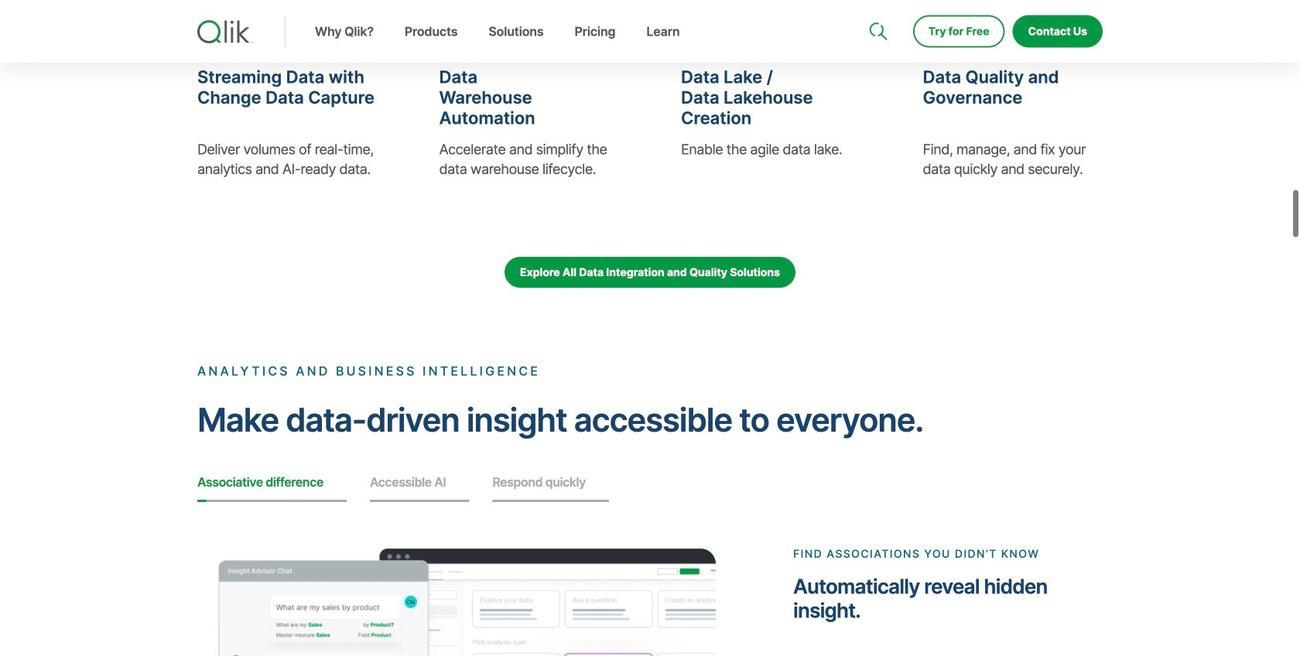 Task type: vqa. For each thing, say whether or not it's contained in the screenshot.
Does
no



Task type: locate. For each thing, give the bounding box(es) containing it.
streaming data with change data capture icon image
[[197, 7, 235, 44]]



Task type: describe. For each thing, give the bounding box(es) containing it.
login image
[[1053, 0, 1066, 12]]

data warehouse automation icon image
[[439, 7, 476, 44]]

qlik image
[[197, 20, 253, 43]]

support image
[[871, 0, 883, 12]]

data quality and governance icon image
[[923, 7, 960, 44]]



